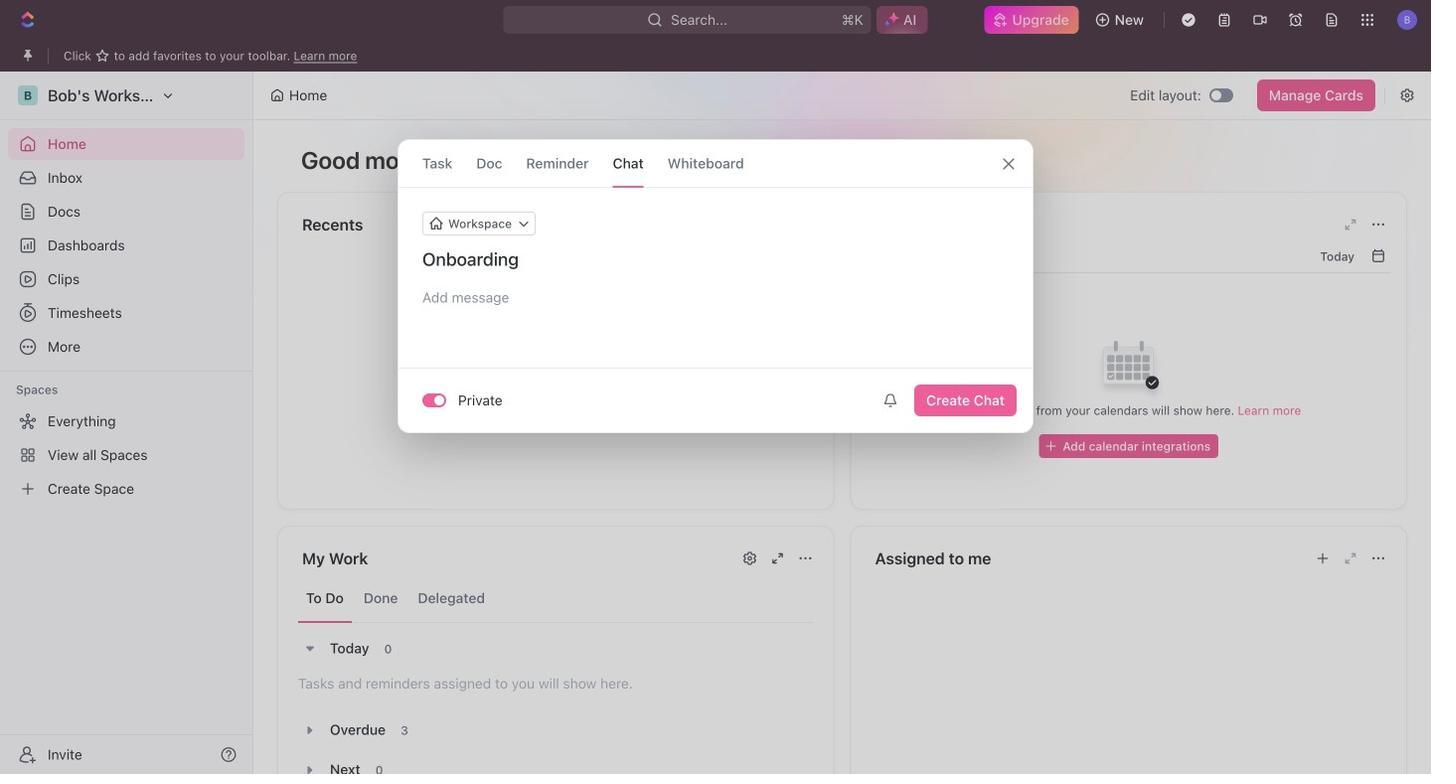 Task type: describe. For each thing, give the bounding box(es) containing it.
Name this Chat... field
[[399, 247, 1033, 271]]



Task type: vqa. For each thing, say whether or not it's contained in the screenshot.
tree inside the Sidebar Navigation
yes



Task type: locate. For each thing, give the bounding box(es) containing it.
tree
[[8, 405, 244, 505]]

sidebar navigation
[[0, 72, 253, 774]]

dialog
[[398, 139, 1034, 433]]

tree inside the sidebar navigation
[[8, 405, 244, 505]]

tab list
[[298, 574, 813, 623]]



